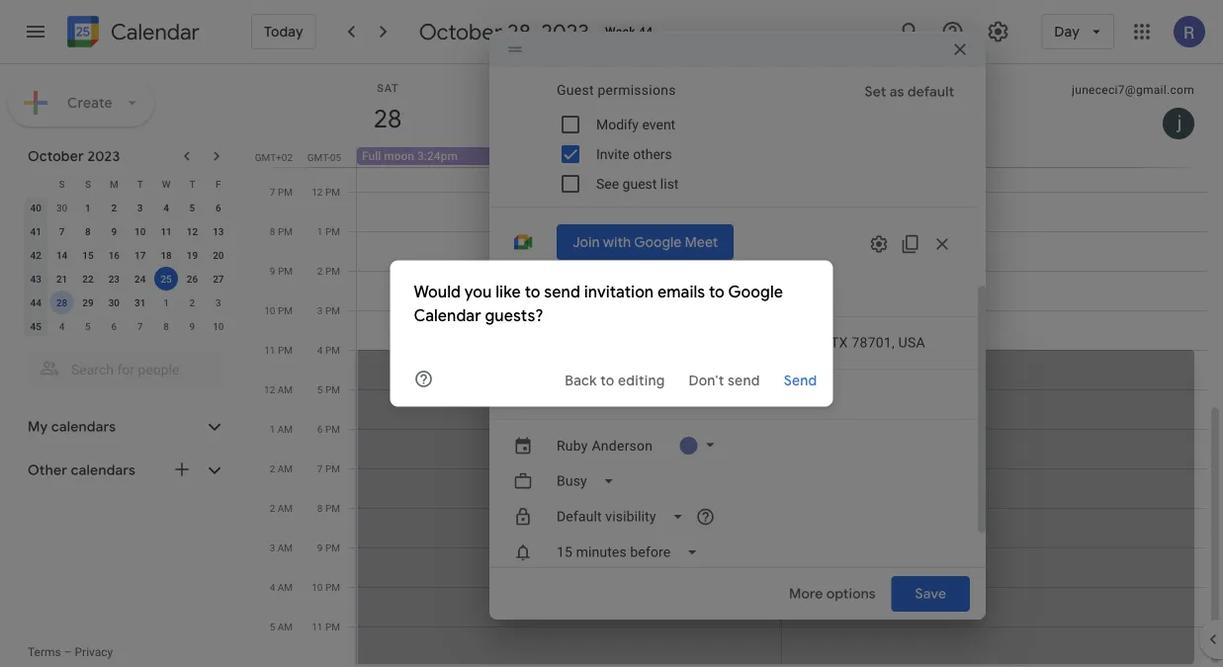 Task type: locate. For each thing, give the bounding box(es) containing it.
0 vertical spatial 30
[[56, 202, 67, 214]]

7 down 31 element
[[137, 320, 143, 332]]

guests?
[[485, 306, 543, 326]]

row group
[[23, 196, 231, 338]]

1 for november 1 element
[[163, 297, 169, 308]]

30 element
[[102, 291, 126, 314]]

october left the 28,
[[419, 18, 502, 45]]

october up september 30 element at the left top
[[28, 147, 84, 165]]

17 element
[[128, 243, 152, 267]]

1 vertical spatial 12
[[187, 225, 198, 237]]

11 right 5 am
[[312, 621, 323, 633]]

0 horizontal spatial october
[[28, 147, 84, 165]]

0 horizontal spatial send
[[544, 282, 580, 302]]

11 inside october 2023 grid
[[161, 225, 172, 237]]

10 inside november 10 'element'
[[213, 320, 224, 332]]

14
[[56, 249, 67, 261]]

back to editing
[[565, 372, 665, 390]]

calendar inside would you like to send invitation emails to google calendar guests?
[[414, 306, 481, 326]]

4 down '28' cell at the top of page
[[59, 320, 65, 332]]

11 up 18
[[161, 225, 172, 237]]

19 element
[[180, 243, 204, 267]]

up
[[557, 285, 571, 299]]

5 down 4 pm
[[317, 384, 323, 395]]

row containing 44
[[23, 291, 231, 314]]

0 vertical spatial 2023
[[541, 18, 589, 45]]

october for october 2023
[[28, 147, 84, 165]]

5 am from the top
[[278, 542, 293, 554]]

to inside the meet.google.com/vrk-yqew-won up to 100 guest connections
[[574, 285, 584, 299]]

0 vertical spatial calendar
[[111, 18, 200, 46]]

row group containing 40
[[23, 196, 231, 338]]

don't send button
[[681, 363, 768, 399]]

send left 100
[[544, 282, 580, 302]]

2 t from the left
[[189, 178, 195, 190]]

am down 3 am
[[278, 581, 293, 593]]

november 10 element
[[206, 314, 230, 338]]

6 down 30 element
[[111, 320, 117, 332]]

row containing 42
[[23, 243, 231, 267]]

1 horizontal spatial 8 pm
[[317, 502, 340, 514]]

9 right 3 am
[[317, 542, 323, 554]]

google right 'with'
[[634, 233, 682, 251]]

row containing 40
[[23, 196, 231, 219]]

back to editing button
[[557, 363, 673, 399]]

invitation
[[584, 282, 654, 302]]

2 down 1 pm
[[317, 265, 323, 277]]

november 3 element
[[206, 291, 230, 314]]

11 up 12 am on the bottom of page
[[264, 344, 275, 356]]

40
[[30, 202, 41, 214]]

google
[[634, 233, 682, 251], [728, 282, 783, 302]]

6 row from the top
[[23, 291, 231, 314]]

3 row from the top
[[23, 219, 231, 243]]

1 horizontal spatial t
[[189, 178, 195, 190]]

send inside button
[[728, 372, 760, 390]]

12 inside october 2023 grid
[[187, 225, 198, 237]]

1 horizontal spatial 11 pm
[[312, 621, 340, 633]]

column header
[[357, 64, 782, 147], [23, 172, 49, 196]]

3 am
[[270, 542, 293, 554]]

4 row from the top
[[23, 243, 231, 267]]

0 horizontal spatial 10 pm
[[264, 305, 293, 316]]

3 up 4 am at the bottom of the page
[[270, 542, 275, 554]]

31
[[134, 297, 146, 308]]

0 horizontal spatial 44
[[30, 297, 41, 308]]

1 pm
[[317, 225, 340, 237]]

0 vertical spatial 11
[[161, 225, 172, 237]]

4 up 5 pm
[[317, 344, 323, 356]]

send
[[784, 372, 817, 390]]

1 down 12 am on the bottom of page
[[270, 423, 275, 435]]

pm
[[278, 186, 293, 198], [325, 186, 340, 198], [278, 225, 293, 237], [325, 225, 340, 237], [278, 265, 293, 277], [325, 265, 340, 277], [278, 305, 293, 316], [325, 305, 340, 316], [278, 344, 293, 356], [325, 344, 340, 356], [325, 384, 340, 395], [325, 423, 340, 435], [325, 463, 340, 475], [325, 502, 340, 514], [325, 542, 340, 554], [325, 581, 340, 593], [325, 621, 340, 633]]

9 pm left 2 pm
[[270, 265, 293, 277]]

8 pm down '6 pm' in the left of the page
[[317, 502, 340, 514]]

16 element
[[102, 243, 126, 267]]

8 down '6 pm' in the left of the page
[[317, 502, 323, 514]]

44
[[639, 25, 653, 39], [30, 297, 41, 308]]

7 pm down '6 pm' in the left of the page
[[317, 463, 340, 475]]

october
[[419, 18, 502, 45], [28, 147, 84, 165]]

7 pm down gmt+02
[[270, 186, 293, 198]]

am down 4 am at the bottom of the page
[[278, 621, 293, 633]]

1 vertical spatial 6
[[111, 320, 117, 332]]

1 s from the left
[[59, 178, 65, 190]]

10 pm
[[264, 305, 293, 316], [312, 581, 340, 593]]

2 vertical spatial 11
[[312, 621, 323, 633]]

25 cell
[[153, 267, 179, 291]]

22 element
[[76, 267, 100, 291]]

9 up 16 element at the left top of the page
[[111, 225, 117, 237]]

5 pm
[[317, 384, 340, 395]]

44 right "week"
[[639, 25, 653, 39]]

november 1 element
[[154, 291, 178, 314]]

guest down meet.google.com/vrk-
[[610, 285, 640, 299]]

full
[[362, 149, 381, 163]]

t right w
[[189, 178, 195, 190]]

3
[[137, 202, 143, 214], [216, 297, 221, 308], [317, 305, 323, 316], [270, 542, 275, 554]]

november 8 element
[[154, 314, 178, 338]]

1 horizontal spatial 6
[[216, 202, 221, 214]]

6 down f
[[216, 202, 221, 214]]

week 44
[[605, 25, 653, 39]]

27
[[213, 273, 224, 285]]

am down 1 am
[[278, 463, 293, 475]]

0 vertical spatial 8 pm
[[270, 225, 293, 237]]

1 horizontal spatial 10 pm
[[312, 581, 340, 593]]

0 horizontal spatial t
[[137, 178, 143, 190]]

1 horizontal spatial 9 pm
[[317, 542, 340, 554]]

2023 right the 28,
[[541, 18, 589, 45]]

100
[[587, 285, 607, 299]]

10 inside 10 element
[[134, 225, 146, 237]]

11
[[161, 225, 172, 237], [264, 344, 275, 356], [312, 621, 323, 633]]

1 horizontal spatial calendar
[[414, 306, 481, 326]]

4 pm
[[317, 344, 340, 356]]

to right the 'yqew-'
[[709, 282, 725, 302]]

to
[[525, 282, 540, 302], [709, 282, 725, 302], [574, 285, 584, 299], [600, 372, 614, 390]]

calendar element
[[63, 12, 200, 55]]

1 right september 30 element at the left top
[[85, 202, 91, 214]]

junececi7@gmail.com
[[1072, 83, 1194, 97]]

guest
[[622, 175, 657, 192], [610, 285, 640, 299]]

1 vertical spatial 11
[[264, 344, 275, 356]]

0 vertical spatial 6
[[216, 202, 221, 214]]

2 down m
[[111, 202, 117, 214]]

am up 3 am
[[278, 502, 293, 514]]

1 row from the top
[[23, 172, 231, 196]]

4
[[163, 202, 169, 214], [59, 320, 65, 332], [317, 344, 323, 356], [270, 581, 275, 593]]

30 right 40
[[56, 202, 67, 214]]

3 for 3 am
[[270, 542, 275, 554]]

0 horizontal spatial s
[[59, 178, 65, 190]]

6 right 1 am
[[317, 423, 323, 435]]

10 right november 3 element
[[264, 305, 275, 316]]

google right won
[[728, 282, 783, 302]]

1 for 1 pm
[[317, 225, 323, 237]]

23 element
[[102, 267, 126, 291]]

1 down "25" cell
[[163, 297, 169, 308]]

43
[[30, 273, 41, 285]]

1 vertical spatial 2 am
[[270, 502, 293, 514]]

0 horizontal spatial calendar
[[111, 18, 200, 46]]

7 row from the top
[[23, 314, 231, 338]]

1 vertical spatial column header
[[23, 172, 49, 196]]

grid
[[253, 64, 1223, 667]]

30 for 30 element
[[108, 297, 120, 308]]

1 vertical spatial 10 pm
[[312, 581, 340, 593]]

2 horizontal spatial 6
[[317, 423, 323, 435]]

join with google meet
[[572, 233, 718, 251]]

0 horizontal spatial google
[[634, 233, 682, 251]]

t right m
[[137, 178, 143, 190]]

0 vertical spatial 11 pm
[[264, 344, 293, 356]]

emails
[[657, 282, 705, 302]]

4 for 4 am
[[270, 581, 275, 593]]

s left m
[[85, 178, 91, 190]]

2 vertical spatial 12
[[264, 384, 275, 395]]

2 2 am from the top
[[270, 502, 293, 514]]

30 for september 30 element at the left top
[[56, 202, 67, 214]]

1 vertical spatial send
[[728, 372, 760, 390]]

1 vertical spatial 2023
[[87, 147, 120, 165]]

don't send
[[689, 372, 760, 390]]

1 vertical spatial october
[[28, 147, 84, 165]]

41
[[30, 225, 41, 237]]

1 horizontal spatial google
[[728, 282, 783, 302]]

2 vertical spatial 6
[[317, 423, 323, 435]]

2 am up 3 am
[[270, 502, 293, 514]]

ruby
[[557, 438, 588, 454]]

privacy link
[[75, 646, 113, 659]]

10
[[134, 225, 146, 237], [264, 305, 275, 316], [213, 320, 224, 332], [312, 581, 323, 593]]

group
[[549, 74, 962, 199]]

1 vertical spatial 9 pm
[[317, 542, 340, 554]]

0 horizontal spatial 7 pm
[[270, 186, 293, 198]]

you
[[464, 282, 492, 302]]

4 down 3 am
[[270, 581, 275, 593]]

1
[[85, 202, 91, 214], [317, 225, 323, 237], [163, 297, 169, 308], [270, 423, 275, 435]]

2 horizontal spatial 12
[[312, 186, 323, 198]]

3 am from the top
[[278, 463, 293, 475]]

november 2 element
[[180, 291, 204, 314]]

row containing 45
[[23, 314, 231, 338]]

0 vertical spatial october
[[419, 18, 502, 45]]

5 for 5 am
[[270, 621, 275, 633]]

2 pm
[[317, 265, 340, 277]]

12 up 1 am
[[264, 384, 275, 395]]

2 am
[[270, 463, 293, 475], [270, 502, 293, 514]]

0 vertical spatial 7 pm
[[270, 186, 293, 198]]

as
[[890, 83, 904, 101]]

row
[[23, 172, 231, 196], [23, 196, 231, 219], [23, 219, 231, 243], [23, 243, 231, 267], [23, 267, 231, 291], [23, 291, 231, 314], [23, 314, 231, 338]]

0 horizontal spatial 30
[[56, 202, 67, 214]]

0 vertical spatial google
[[634, 233, 682, 251]]

42
[[30, 249, 41, 261]]

column header inside grid
[[357, 64, 782, 147]]

s up september 30 element at the left top
[[59, 178, 65, 190]]

1 horizontal spatial october
[[419, 18, 502, 45]]

november 5 element
[[76, 314, 100, 338]]

8 pm left 1 pm
[[270, 225, 293, 237]]

1 vertical spatial 11 pm
[[312, 621, 340, 633]]

25, today element
[[154, 267, 178, 291]]

2023 up m
[[87, 147, 120, 165]]

1 down 12 pm
[[317, 225, 323, 237]]

11 pm right 5 am
[[312, 621, 340, 633]]

1 am from the top
[[278, 384, 293, 395]]

19
[[187, 249, 198, 261]]

0 vertical spatial column header
[[357, 64, 782, 147]]

2 row from the top
[[23, 196, 231, 219]]

0 horizontal spatial 9 pm
[[270, 265, 293, 277]]

0 vertical spatial send
[[544, 282, 580, 302]]

to right back
[[600, 372, 614, 390]]

1 2 am from the top
[[270, 463, 293, 475]]

1 horizontal spatial 30
[[108, 297, 120, 308]]

2
[[111, 202, 117, 214], [317, 265, 323, 277], [189, 297, 195, 308], [270, 463, 275, 475], [270, 502, 275, 514]]

29 element
[[76, 291, 100, 314]]

26 element
[[180, 267, 204, 291]]

8 down november 1 element
[[163, 320, 169, 332]]

am down 12 am on the bottom of page
[[278, 423, 293, 435]]

november 4 element
[[50, 314, 74, 338]]

12 down gmt-
[[312, 186, 323, 198]]

am up 4 am at the bottom of the page
[[278, 542, 293, 554]]

guest left list
[[622, 175, 657, 192]]

1 vertical spatial calendar
[[414, 306, 481, 326]]

0 horizontal spatial column header
[[23, 172, 49, 196]]

6 am from the top
[[278, 581, 293, 593]]

terms link
[[28, 646, 61, 659]]

1 vertical spatial 7 pm
[[317, 463, 340, 475]]

11 pm
[[264, 344, 293, 356], [312, 621, 340, 633]]

send
[[544, 282, 580, 302], [728, 372, 760, 390]]

with
[[603, 233, 631, 251]]

set
[[865, 83, 886, 101]]

0 vertical spatial 2 am
[[270, 463, 293, 475]]

1 inside november 1 element
[[163, 297, 169, 308]]

1 horizontal spatial column header
[[357, 64, 782, 147]]

would you like to send invitation emails to google calendar guests? heading
[[414, 280, 809, 328]]

3 up 10 element at the left top of the page
[[137, 202, 143, 214]]

0 horizontal spatial 12
[[187, 225, 198, 237]]

s
[[59, 178, 65, 190], [85, 178, 91, 190]]

30 down 23
[[108, 297, 120, 308]]

to right the up
[[574, 285, 584, 299]]

10 down november 3 element
[[213, 320, 224, 332]]

12 pm
[[312, 186, 340, 198]]

am up 1 am
[[278, 384, 293, 395]]

gmt-05
[[307, 151, 341, 163]]

1 vertical spatial guest
[[610, 285, 640, 299]]

5 down 29 element
[[85, 320, 91, 332]]

10 element
[[128, 219, 152, 243]]

8 right 13 "element"
[[270, 225, 275, 237]]

11 pm up 12 am on the bottom of page
[[264, 344, 293, 356]]

2 am down 1 am
[[270, 463, 293, 475]]

1 horizontal spatial 12
[[264, 384, 275, 395]]

1 vertical spatial 30
[[108, 297, 120, 308]]

None search field
[[0, 344, 245, 388]]

would you like to send invitation emails to google calendar guests?
[[414, 282, 783, 326]]

5
[[189, 202, 195, 214], [85, 320, 91, 332], [317, 384, 323, 395], [270, 621, 275, 633]]

10 pm left 3 pm at the left of page
[[264, 305, 293, 316]]

9 pm right 3 am
[[317, 542, 340, 554]]

10 pm right 4 am at the bottom of the page
[[312, 581, 340, 593]]

44 up 45
[[30, 297, 41, 308]]

3 for 3 pm
[[317, 305, 323, 316]]

5 row from the top
[[23, 267, 231, 291]]

0 vertical spatial 9 pm
[[270, 265, 293, 277]]

invite
[[596, 146, 630, 162]]

1 vertical spatial 44
[[30, 297, 41, 308]]

9
[[111, 225, 117, 237], [270, 265, 275, 277], [189, 320, 195, 332], [317, 542, 323, 554]]

4 for 4 pm
[[317, 344, 323, 356]]

guest inside the meet.google.com/vrk-yqew-won up to 100 guest connections
[[610, 285, 640, 299]]

12
[[312, 186, 323, 198], [187, 225, 198, 237], [264, 384, 275, 395]]

0 horizontal spatial 11
[[161, 225, 172, 237]]

default
[[907, 83, 954, 101]]

3 up november 10 'element'
[[216, 297, 221, 308]]

1 horizontal spatial send
[[728, 372, 760, 390]]

1 horizontal spatial s
[[85, 178, 91, 190]]

8
[[85, 225, 91, 237], [270, 225, 275, 237], [163, 320, 169, 332], [317, 502, 323, 514]]

28 element
[[50, 291, 74, 314]]

2 am from the top
[[278, 423, 293, 435]]

2 down 26 element
[[189, 297, 195, 308]]

5 down 4 am at the bottom of the page
[[270, 621, 275, 633]]

list
[[660, 175, 679, 192]]

0 horizontal spatial 11 pm
[[264, 344, 293, 356]]

0 vertical spatial 12
[[312, 186, 323, 198]]

3 down 2 pm
[[317, 305, 323, 316]]

0 horizontal spatial 8 pm
[[270, 225, 293, 237]]

12 up 19
[[187, 225, 198, 237]]

1 horizontal spatial 44
[[639, 25, 653, 39]]

1 vertical spatial google
[[728, 282, 783, 302]]

row containing 43
[[23, 267, 231, 291]]

row containing s
[[23, 172, 231, 196]]

10 up 17
[[134, 225, 146, 237]]

send right don't
[[728, 372, 760, 390]]

0 horizontal spatial 6
[[111, 320, 117, 332]]



Task type: vqa. For each thing, say whether or not it's contained in the screenshot.


Task type: describe. For each thing, give the bounding box(es) containing it.
16
[[108, 249, 120, 261]]

main drawer image
[[24, 20, 47, 44]]

13
[[213, 225, 224, 237]]

join
[[572, 233, 600, 251]]

7 down september 30 element at the left top
[[59, 225, 65, 237]]

1 horizontal spatial 11
[[264, 344, 275, 356]]

12 for 12 pm
[[312, 186, 323, 198]]

calendar heading
[[107, 18, 200, 46]]

7 am from the top
[[278, 621, 293, 633]]

44 inside october 2023 grid
[[30, 297, 41, 308]]

15 element
[[76, 243, 100, 267]]

27 element
[[206, 267, 230, 291]]

m
[[110, 178, 118, 190]]

meet
[[685, 233, 718, 251]]

see
[[596, 175, 619, 192]]

november 6 element
[[102, 314, 126, 338]]

november 7 element
[[128, 314, 152, 338]]

send button
[[776, 363, 825, 399]]

october for october 28, 2023
[[419, 18, 502, 45]]

0 horizontal spatial 2023
[[87, 147, 120, 165]]

–
[[64, 646, 72, 659]]

like
[[496, 282, 521, 302]]

0 vertical spatial guest
[[622, 175, 657, 192]]

permissions
[[598, 82, 676, 98]]

23
[[108, 273, 120, 285]]

9 down november 2 element
[[189, 320, 195, 332]]

to right like
[[525, 282, 540, 302]]

meet.google.com/vrk-yqew-won up to 100 guest connections
[[557, 268, 726, 299]]

back
[[565, 372, 597, 390]]

november 9 element
[[180, 314, 204, 338]]

invite others
[[596, 146, 672, 162]]

4 for the november 4 element
[[59, 320, 65, 332]]

0 vertical spatial 44
[[639, 25, 653, 39]]

13 element
[[206, 219, 230, 243]]

05
[[330, 151, 341, 163]]

20 element
[[206, 243, 230, 267]]

17
[[134, 249, 146, 261]]

3 for november 3 element
[[216, 297, 221, 308]]

would you like to send invitation emails to google calendar guests? dialog
[[390, 261, 833, 407]]

29
[[82, 297, 94, 308]]

7 down gmt+02
[[270, 186, 275, 198]]

14 element
[[50, 243, 74, 267]]

join with google meet link
[[557, 224, 734, 260]]

6 for 'november 6' element
[[111, 320, 117, 332]]

2 up 3 am
[[270, 502, 275, 514]]

gmt+02
[[255, 151, 293, 163]]

anderson
[[592, 438, 653, 454]]

row group inside october 2023 grid
[[23, 196, 231, 338]]

terms
[[28, 646, 61, 659]]

2 down 1 am
[[270, 463, 275, 475]]

26
[[187, 273, 198, 285]]

meet.google.com/vrk-
[[557, 268, 673, 282]]

column header inside october 2023 grid
[[23, 172, 49, 196]]

editing
[[618, 372, 665, 390]]

11 element
[[154, 219, 178, 243]]

5 up 12 element
[[189, 202, 195, 214]]

25
[[161, 273, 172, 285]]

28 cell
[[49, 291, 75, 314]]

12 for 12
[[187, 225, 198, 237]]

1 vertical spatial 8 pm
[[317, 502, 340, 514]]

f
[[216, 178, 221, 190]]

others
[[633, 146, 672, 162]]

4 am from the top
[[278, 502, 293, 514]]

8 up 15 'element'
[[85, 225, 91, 237]]

5 am
[[270, 621, 293, 633]]

4 up 11 element
[[163, 202, 169, 214]]

31 element
[[128, 291, 152, 314]]

2 horizontal spatial 11
[[312, 621, 323, 633]]

4 am
[[270, 581, 293, 593]]

september 30 element
[[50, 196, 74, 219]]

group containing guest permissions
[[549, 74, 962, 199]]

set as default
[[865, 83, 954, 101]]

october 2023 grid
[[19, 172, 231, 338]]

21 element
[[50, 267, 74, 291]]

1 t from the left
[[137, 178, 143, 190]]

modify event
[[596, 116, 675, 132]]

event
[[642, 116, 675, 132]]

9 right 27 'element'
[[270, 265, 275, 277]]

send inside would you like to send invitation emails to google calendar guests?
[[544, 282, 580, 302]]

12 for 12 am
[[264, 384, 275, 395]]

24 element
[[128, 267, 152, 291]]

row containing 41
[[23, 219, 231, 243]]

28,
[[507, 18, 536, 45]]

3:24pm
[[417, 149, 458, 163]]

1 am
[[270, 423, 293, 435]]

45
[[30, 320, 41, 332]]

don't
[[689, 372, 724, 390]]

2 s from the left
[[85, 178, 91, 190]]

today
[[264, 23, 303, 41]]

modify
[[596, 116, 639, 132]]

see guest list
[[596, 175, 679, 192]]

october 2023
[[28, 147, 120, 165]]

today button
[[251, 14, 316, 49]]

5 for 5 pm
[[317, 384, 323, 395]]

15
[[82, 249, 94, 261]]

1 horizontal spatial 2023
[[541, 18, 589, 45]]

full moon 3:24pm button
[[357, 147, 770, 165]]

october 28, 2023
[[419, 18, 589, 45]]

would
[[414, 282, 461, 302]]

yqew-
[[673, 268, 704, 282]]

gmt-
[[307, 151, 330, 163]]

calendar inside "element"
[[111, 18, 200, 46]]

12 element
[[180, 219, 204, 243]]

20
[[213, 249, 224, 261]]

set as default button
[[857, 74, 962, 110]]

0 vertical spatial 10 pm
[[264, 305, 293, 316]]

ruby anderson
[[557, 438, 653, 454]]

privacy
[[75, 646, 113, 659]]

terms – privacy
[[28, 646, 113, 659]]

1 horizontal spatial 7 pm
[[317, 463, 340, 475]]

moon
[[384, 149, 414, 163]]

8 inside the november 8 "element"
[[163, 320, 169, 332]]

24
[[134, 273, 146, 285]]

12 am
[[264, 384, 293, 395]]

won
[[704, 268, 726, 282]]

22
[[82, 273, 94, 285]]

7 down '6 pm' in the left of the page
[[317, 463, 323, 475]]

6 for 6 pm
[[317, 423, 323, 435]]

18 element
[[154, 243, 178, 267]]

5 for november 5 element
[[85, 320, 91, 332]]

21
[[56, 273, 67, 285]]

full moon 3:24pm row
[[348, 147, 1223, 167]]

10 right 4 am at the bottom of the page
[[312, 581, 323, 593]]

full moon 3:24pm
[[362, 149, 458, 163]]

6 pm
[[317, 423, 340, 435]]

to inside button
[[600, 372, 614, 390]]

grid containing junececi7@gmail.com
[[253, 64, 1223, 667]]

28
[[56, 297, 67, 308]]

18
[[161, 249, 172, 261]]

guest
[[557, 82, 594, 98]]

google inside would you like to send invitation emails to google calendar guests?
[[728, 282, 783, 302]]

1 for 1 am
[[270, 423, 275, 435]]



